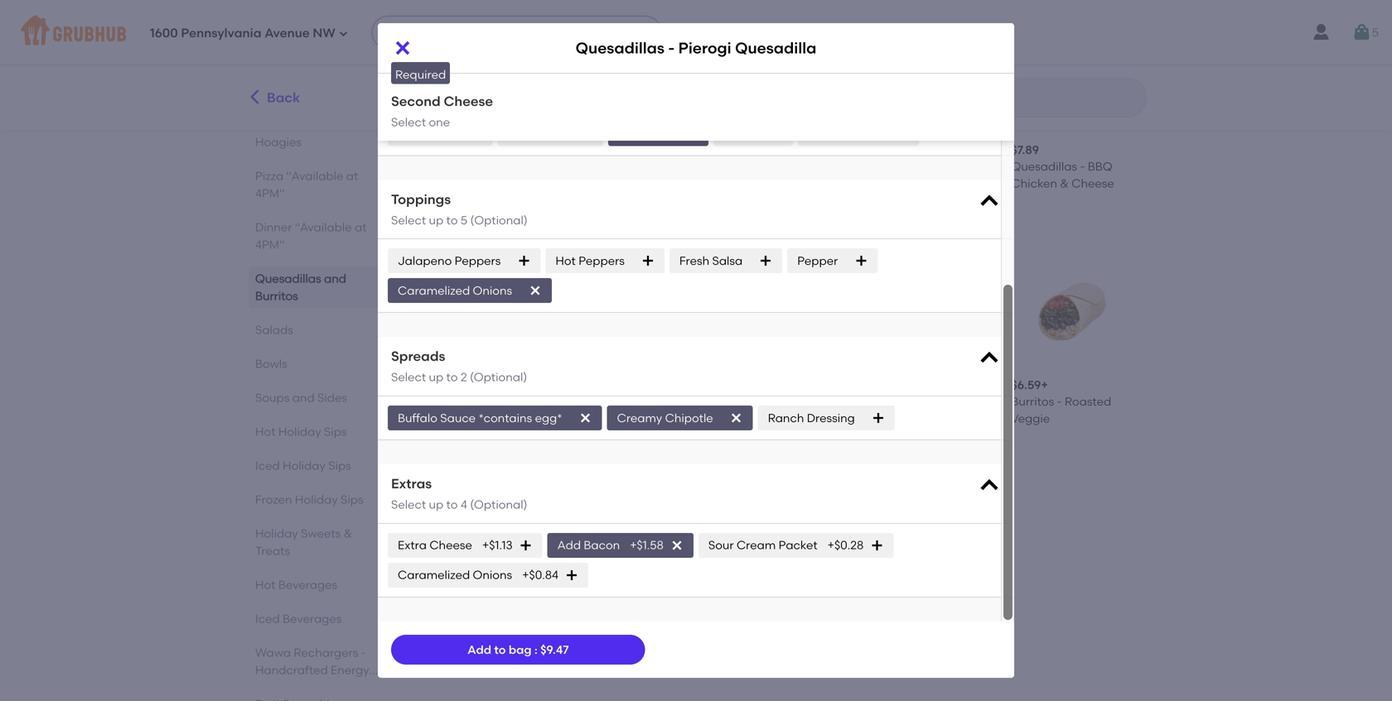 Task type: vqa. For each thing, say whether or not it's contained in the screenshot.
first up
yes



Task type: locate. For each thing, give the bounding box(es) containing it.
0 horizontal spatial ranch
[[585, 429, 621, 443]]

select for extras
[[391, 498, 426, 512]]

spreads select up to 2 (optional)
[[391, 349, 527, 385]]

second cheese select one down required
[[391, 93, 493, 129]]

provolone
[[508, 127, 563, 141]]

quesadillas inside $7.89 quesadillas - pierogi quesadilla
[[443, 395, 509, 409]]

caramelized
[[398, 284, 470, 298], [398, 569, 470, 583]]

frozen holiday sips tab
[[255, 491, 384, 509]]

cheese inside $7.89 quesadillas - buffalo chicken & cheese
[[930, 177, 972, 191]]

select
[[391, 86, 426, 100], [391, 115, 426, 129], [391, 213, 426, 227], [391, 371, 426, 385], [391, 498, 426, 512]]

holiday sweets & treats
[[255, 527, 352, 559]]

caffeine)
[[255, 699, 308, 702]]

1 horizontal spatial add
[[557, 539, 581, 553]]

onions down +$1.13
[[473, 569, 512, 583]]

2 vertical spatial sips
[[341, 493, 364, 507]]

0 horizontal spatial 5
[[461, 213, 468, 227]]

ranch down creamy
[[585, 429, 621, 443]]

ranch
[[768, 411, 804, 425], [585, 429, 621, 443]]

iced up frozen on the left bottom of page
[[255, 459, 280, 473]]

add for add bacon
[[557, 539, 581, 553]]

salads
[[255, 323, 293, 337]]

second up the american at the top of the page
[[391, 64, 441, 80]]

1 vertical spatial "available
[[295, 220, 352, 235]]

hot beverages
[[255, 578, 337, 593]]

1 vertical spatial caramelized onions
[[398, 569, 512, 583]]

- inside $7.59 burritos - rice & beans
[[488, 647, 493, 661]]

burritos - rice & beans image
[[443, 497, 565, 619]]

& inside $7.89 quesadillas - buffalo chicken & cheese
[[918, 177, 927, 191]]

$6.49 button
[[720, 3, 856, 199]]

bowls tab
[[255, 356, 384, 373]]

0 horizontal spatial peppers
[[455, 254, 501, 268]]

buffalo
[[946, 160, 985, 174], [398, 411, 438, 425]]

0 vertical spatial second
[[391, 64, 441, 80]]

1 vertical spatial (optional)
[[470, 371, 527, 385]]

add up +$0.84
[[557, 539, 581, 553]]

0 vertical spatial pierogi
[[678, 39, 732, 57]]

5 button
[[1352, 17, 1379, 47]]

and inside quesadillas and burritos
[[324, 272, 346, 286]]

cheese inside $7.89 quesadillas - chicken & cheese
[[645, 177, 688, 191]]

holiday for frozen
[[295, 493, 338, 507]]

select inside extras select up to 4 (optional)
[[391, 498, 426, 512]]

5
[[1372, 25, 1379, 39], [461, 213, 468, 227]]

1 vertical spatial up
[[429, 371, 444, 385]]

jalapeno peppers
[[398, 254, 501, 268]]

$7.89 inside $7.89 quesadillas - chicken & cheese
[[585, 143, 613, 157]]

1 up from the top
[[429, 213, 444, 227]]

1 horizontal spatial 5
[[1372, 25, 1379, 39]]

- inside $7.89 quesadillas - pierogi quesadilla
[[511, 395, 516, 409]]

0 vertical spatial iced
[[255, 459, 280, 473]]

hot for hot holiday sips
[[255, 425, 276, 439]]

1 vertical spatial pepper
[[797, 254, 838, 268]]

0 horizontal spatial pierogi
[[519, 395, 558, 409]]

burritos inside $7.59 burritos - rice & beans
[[443, 647, 485, 661]]

0 vertical spatial one
[[429, 86, 450, 100]]

2 select from the top
[[391, 115, 426, 129]]

egg*
[[535, 411, 562, 425]]

1 horizontal spatial bacon
[[634, 412, 670, 426]]

4pm" inside dinner "available at 4pm"
[[255, 238, 285, 252]]

1 onions from the top
[[473, 284, 512, 298]]

0 horizontal spatial add
[[468, 643, 491, 658]]

caramelized down extra cheese
[[398, 569, 470, 583]]

svg image inside main navigation navigation
[[339, 29, 349, 39]]

quesadilla
[[735, 39, 817, 57], [443, 412, 503, 426]]

2 iced from the top
[[255, 612, 280, 627]]

up down spreads
[[429, 371, 444, 385]]

1 second from the top
[[391, 64, 441, 80]]

hot for hot beverages
[[255, 578, 276, 593]]

2 vertical spatial up
[[429, 498, 444, 512]]

1 vertical spatial one
[[429, 115, 450, 129]]

0 vertical spatial caramelized
[[398, 284, 470, 298]]

1600
[[150, 26, 178, 41]]

beverages down hot beverages tab
[[283, 612, 342, 627]]

quesadillas inside $7.89 quesadillas - bbq chicken & cheese
[[1011, 160, 1077, 174]]

iced up wawa
[[255, 612, 280, 627]]

0 horizontal spatial quesadilla
[[443, 412, 503, 426]]

0 vertical spatial beef
[[519, 160, 544, 174]]

beef down provolone
[[519, 160, 544, 174]]

4pm"
[[255, 186, 285, 201], [255, 238, 285, 252]]

pizza "available at 4pm"
[[255, 169, 358, 201]]

1 vertical spatial 5
[[461, 213, 468, 227]]

up inside extras select up to 4 (optional)
[[429, 498, 444, 512]]

"available inside dinner "available at 4pm"
[[295, 220, 352, 235]]

iced
[[255, 459, 280, 473], [255, 612, 280, 627]]

1 peppers from the left
[[455, 254, 501, 268]]

pierogi
[[678, 39, 732, 57], [519, 395, 558, 409]]

add up beans
[[468, 643, 491, 658]]

hot inside hot beverages tab
[[255, 578, 276, 593]]

1 one from the top
[[429, 86, 450, 100]]

0 horizontal spatial and
[[292, 391, 315, 405]]

2 vertical spatial (optional)
[[470, 498, 528, 512]]

at down hoagies tab
[[346, 169, 358, 183]]

and down dinner "available at 4pm" tab
[[324, 272, 346, 286]]

up inside spreads select up to 2 (optional)
[[429, 371, 444, 385]]

to left bag
[[494, 643, 506, 658]]

caramelized onions down extra cheese
[[398, 569, 512, 583]]

pennsylvania
[[181, 26, 262, 41]]

$7.59 burritos - rice & beans
[[443, 630, 532, 678]]

1 vertical spatial ranch
[[585, 429, 621, 443]]

pepper jack
[[808, 127, 879, 141]]

beef up the ranch dressing at the bottom of the page
[[780, 395, 806, 409]]

cheese
[[444, 64, 493, 80], [444, 93, 493, 109], [443, 177, 485, 191], [645, 177, 688, 191], [930, 177, 972, 191], [1072, 177, 1115, 191], [430, 539, 472, 553]]

and for quesadillas
[[324, 272, 346, 286]]

4pm" inside pizza "available at 4pm"
[[255, 186, 285, 201]]

1 horizontal spatial quesadilla
[[735, 39, 817, 57]]

- inside $7.89 quesadillas - chicken & cheese
[[654, 160, 659, 174]]

0 vertical spatial quesadilla
[[735, 39, 817, 57]]

1 vertical spatial at
[[355, 220, 367, 235]]

1 vertical spatial quesadilla
[[443, 412, 503, 426]]

0 vertical spatial pepper
[[808, 127, 849, 141]]

1 horizontal spatial ranch
[[768, 411, 804, 425]]

1 vertical spatial beverages
[[283, 612, 342, 627]]

and left sides
[[292, 391, 315, 405]]

svg image
[[1352, 22, 1372, 42], [393, 38, 413, 58], [978, 190, 1001, 213], [517, 255, 531, 268], [759, 255, 773, 268], [855, 255, 868, 268], [978, 347, 1001, 371], [730, 412, 743, 425], [978, 475, 1001, 498], [519, 539, 533, 553], [670, 539, 684, 553]]

1 vertical spatial second
[[391, 93, 441, 109]]

$7.89
[[443, 143, 470, 157], [585, 143, 613, 157], [869, 143, 897, 157], [1011, 143, 1039, 157], [443, 378, 470, 392]]

sips for iced holiday sips
[[328, 459, 351, 473]]

1 vertical spatial 4pm"
[[255, 238, 285, 252]]

caramelized onions down jalapeno peppers
[[398, 284, 512, 298]]

1 horizontal spatial and
[[324, 272, 346, 286]]

"available
[[286, 169, 343, 183], [295, 220, 352, 235]]

svg image
[[339, 29, 349, 39], [641, 255, 655, 268], [529, 284, 542, 298], [579, 412, 592, 425], [872, 412, 885, 425], [870, 539, 884, 553], [565, 569, 579, 583]]

to inside toppings select up to 5 (optional)
[[446, 213, 458, 227]]

burritos - beef button
[[720, 238, 856, 451]]

beverages for iced beverages
[[283, 612, 342, 627]]

& inside $7.89 quesadillas - bbq chicken & cheese
[[1060, 177, 1069, 191]]

1 vertical spatial and
[[292, 391, 315, 405]]

$7.89 inside $7.89 quesadillas - beef & cheese
[[443, 143, 470, 157]]

at inside pizza "available at 4pm"
[[346, 169, 358, 183]]

0 vertical spatial up
[[429, 213, 444, 227]]

beverages up iced beverages
[[278, 578, 337, 593]]

quesadillas
[[576, 39, 665, 57], [443, 160, 509, 174], [585, 160, 651, 174], [869, 160, 935, 174], [1011, 160, 1077, 174], [255, 272, 321, 286], [443, 395, 509, 409], [585, 395, 651, 409]]

2 up from the top
[[429, 371, 444, 385]]

quesadillas inside quesadillas and burritos
[[255, 272, 321, 286]]

up
[[429, 213, 444, 227], [429, 371, 444, 385], [429, 498, 444, 512]]

burritos - beef image
[[727, 245, 849, 367]]

sips
[[324, 425, 347, 439], [328, 459, 351, 473], [341, 493, 364, 507]]

1 vertical spatial beef
[[780, 395, 806, 409]]

at inside dinner "available at 4pm"
[[355, 220, 367, 235]]

quesadillas and burritos tab
[[255, 270, 384, 305]]

0 vertical spatial sips
[[324, 425, 347, 439]]

second
[[391, 64, 441, 80], [391, 93, 441, 109]]

0 horizontal spatial buffalo
[[398, 411, 438, 425]]

hot inside hot holiday sips tab
[[255, 425, 276, 439]]

&
[[547, 160, 556, 174], [634, 177, 642, 191], [918, 177, 927, 191], [1060, 177, 1069, 191], [344, 527, 352, 541], [523, 647, 532, 661]]

quesadillas inside $7.89 quesadillas - beef & cheese
[[443, 160, 509, 174]]

svg image for ranch dressing
[[872, 412, 885, 425]]

select inside toppings select up to 5 (optional)
[[391, 213, 426, 227]]

0 vertical spatial onions
[[473, 284, 512, 298]]

(optional) inside spreads select up to 2 (optional)
[[470, 371, 527, 385]]

hot holiday sips tab
[[255, 423, 384, 441]]

to
[[446, 213, 458, 227], [446, 371, 458, 385], [446, 498, 458, 512], [494, 643, 506, 658]]

0 vertical spatial buffalo
[[946, 160, 985, 174]]

svg image inside 5 button
[[1352, 22, 1372, 42]]

2 one from the top
[[429, 115, 450, 129]]

1 vertical spatial sips
[[328, 459, 351, 473]]

sips inside tab
[[324, 425, 347, 439]]

quesadillas - beef & cheese image
[[443, 10, 565, 132]]

- inside $7.89 quesadillas - buffalo chicken & cheese
[[938, 160, 943, 174]]

3 select from the top
[[391, 213, 426, 227]]

holiday down soups and sides
[[278, 425, 321, 439]]

up inside toppings select up to 5 (optional)
[[429, 213, 444, 227]]

1 vertical spatial caramelized
[[398, 569, 470, 583]]

1 vertical spatial bacon
[[584, 539, 620, 553]]

pizza "available at 4pm" tab
[[255, 167, 384, 202]]

(optional) inside toppings select up to 5 (optional)
[[470, 213, 528, 227]]

caramelized down jalapeno
[[398, 284, 470, 298]]

second cheese select one
[[391, 64, 493, 100], [391, 93, 493, 129]]

roasted
[[1065, 395, 1112, 409]]

fresh
[[679, 254, 710, 268]]

fresh salsa
[[679, 254, 743, 268]]

(optional) down $7.89 quesadillas - beef & cheese
[[470, 213, 528, 227]]

chicken inside $7.89 quesadillas - bbq chicken & cheese
[[1011, 177, 1057, 191]]

to left 4 in the bottom of the page
[[446, 498, 458, 512]]

onions down jalapeno peppers
[[473, 284, 512, 298]]

0 vertical spatial bacon
[[634, 412, 670, 426]]

"available down pizza "available at 4pm" 'tab'
[[295, 220, 352, 235]]

$7.89 inside $7.89 quesadillas - buffalo chicken & cheese
[[869, 143, 897, 157]]

chicken inside $7.89 quesadillas - chicken & cheese
[[585, 177, 631, 191]]

4pm" down the dinner
[[255, 238, 285, 252]]

0 vertical spatial add
[[557, 539, 581, 553]]

5 select from the top
[[391, 498, 426, 512]]

0 vertical spatial "available
[[286, 169, 343, 183]]

0 vertical spatial at
[[346, 169, 358, 183]]

iced beverages tab
[[255, 611, 384, 628]]

$7.89 for $7.89 quesadillas - bbq chicken & cheese
[[1011, 143, 1039, 157]]

up for spreads
[[429, 371, 444, 385]]

main navigation navigation
[[0, 0, 1392, 65]]

chicken
[[585, 177, 631, 191], [869, 177, 915, 191], [1011, 177, 1057, 191], [923, 395, 969, 409], [585, 412, 631, 426]]

0 vertical spatial 4pm"
[[255, 186, 285, 201]]

back
[[267, 90, 300, 106]]

chipotle
[[665, 411, 713, 425]]

peppers for hot peppers
[[579, 254, 625, 268]]

0 vertical spatial ranch
[[768, 411, 804, 425]]

to left 2
[[446, 371, 458, 385]]

1 vertical spatial hot
[[255, 425, 276, 439]]

(optional) right 2
[[470, 371, 527, 385]]

at down pizza "available at 4pm" 'tab'
[[355, 220, 367, 235]]

1 horizontal spatial peppers
[[579, 254, 625, 268]]

ranch down burritos - beef
[[768, 411, 804, 425]]

up left 4 in the bottom of the page
[[429, 498, 444, 512]]

beef
[[519, 160, 544, 174], [780, 395, 806, 409]]

1 horizontal spatial buffalo
[[946, 160, 985, 174]]

quesadillas inside quesadillas - chicken bacon ranch
[[585, 395, 651, 409]]

1 iced from the top
[[255, 459, 280, 473]]

(optional) inside extras select up to 4 (optional)
[[470, 498, 528, 512]]

and
[[324, 272, 346, 286], [292, 391, 315, 405]]

sips up frozen holiday sips tab
[[328, 459, 351, 473]]

2 peppers from the left
[[579, 254, 625, 268]]

bacon inside quesadillas - chicken bacon ranch
[[634, 412, 670, 426]]

1 4pm" from the top
[[255, 186, 285, 201]]

dinner "available at 4pm"
[[255, 220, 367, 252]]

cheese inside $7.89 quesadillas - bbq chicken & cheese
[[1072, 177, 1115, 191]]

quesadillas - pierogi quesadilla
[[576, 39, 817, 57]]

add bacon
[[557, 539, 620, 553]]

"available inside pizza "available at 4pm"
[[286, 169, 343, 183]]

+$1.58
[[630, 539, 664, 553]]

2 4pm" from the top
[[255, 238, 285, 252]]

& inside 'holiday sweets & treats'
[[344, 527, 352, 541]]

1 vertical spatial pierogi
[[519, 395, 558, 409]]

bacon
[[634, 412, 670, 426], [584, 539, 620, 553]]

at
[[346, 169, 358, 183], [355, 220, 367, 235]]

1 vertical spatial buffalo
[[398, 411, 438, 425]]

2 vertical spatial hot
[[255, 578, 276, 593]]

& inside $7.59 burritos - rice & beans
[[523, 647, 532, 661]]

sweets
[[301, 527, 341, 541]]

:
[[535, 643, 538, 658]]

$7.89 inside $7.89 quesadillas - pierogi quesadilla
[[443, 378, 470, 392]]

0 vertical spatial beverages
[[278, 578, 337, 593]]

0 vertical spatial hot
[[556, 254, 576, 268]]

second down required
[[391, 93, 441, 109]]

to inside spreads select up to 2 (optional)
[[446, 371, 458, 385]]

4pm" down pizza
[[255, 186, 285, 201]]

1 vertical spatial onions
[[473, 569, 512, 583]]

& inside $7.89 quesadillas - chicken & cheese
[[634, 177, 642, 191]]

burritos inside burritos - beef button
[[727, 395, 770, 409]]

holiday down iced holiday sips tab
[[295, 493, 338, 507]]

onions
[[473, 284, 512, 298], [473, 569, 512, 583]]

1 vertical spatial iced
[[255, 612, 280, 627]]

burritos inside burritos - chicken button
[[869, 395, 912, 409]]

extra
[[398, 539, 427, 553]]

dinner
[[255, 220, 292, 235]]

(optional) right 4 in the bottom of the page
[[470, 498, 528, 512]]

salsa
[[712, 254, 743, 268]]

beverages
[[278, 578, 337, 593], [283, 612, 342, 627]]

0 vertical spatial (optional)
[[470, 213, 528, 227]]

svg image for hot peppers
[[641, 255, 655, 268]]

ranch inside quesadillas - chicken bacon ranch
[[585, 429, 621, 443]]

"available down hoagies tab
[[286, 169, 343, 183]]

dinner "available at 4pm" tab
[[255, 219, 384, 254]]

3 up from the top
[[429, 498, 444, 512]]

second cheese select one up the american at the top of the page
[[391, 64, 493, 100]]

burritos inside the $6.59 + burritos - roasted veggie
[[1011, 395, 1054, 409]]

$7.89 inside $7.89 quesadillas - bbq chicken & cheese
[[1011, 143, 1039, 157]]

to for toppings
[[446, 213, 458, 227]]

4 select from the top
[[391, 371, 426, 385]]

0 vertical spatial 5
[[1372, 25, 1379, 39]]

1 horizontal spatial beef
[[780, 395, 806, 409]]

quesadillas - buffalo chicken & cheese image
[[869, 10, 992, 132]]

5 inside toppings select up to 5 (optional)
[[461, 213, 468, 227]]

holiday up 'treats'
[[255, 527, 298, 541]]

peppers for jalapeno peppers
[[455, 254, 501, 268]]

peppers
[[455, 254, 501, 268], [579, 254, 625, 268]]

pepper
[[808, 127, 849, 141], [797, 254, 838, 268]]

holiday inside tab
[[278, 425, 321, 439]]

sips for hot holiday sips
[[324, 425, 347, 439]]

beverages for hot beverages
[[278, 578, 337, 593]]

- inside quesadillas - chicken bacon ranch
[[654, 395, 659, 409]]

sips down sides
[[324, 425, 347, 439]]

0 vertical spatial caramelized onions
[[398, 284, 512, 298]]

to down toppings
[[446, 213, 458, 227]]

frozen
[[255, 493, 292, 507]]

select inside spreads select up to 2 (optional)
[[391, 371, 426, 385]]

1 caramelized onions from the top
[[398, 284, 512, 298]]

$7.89 quesadillas - beef & cheese
[[443, 143, 556, 191]]

0 vertical spatial and
[[324, 272, 346, 286]]

tab
[[255, 696, 384, 702]]

sips up sweets
[[341, 493, 364, 507]]

0 horizontal spatial beef
[[519, 160, 544, 174]]

- inside $7.89 quesadillas - bbq chicken & cheese
[[1080, 160, 1085, 174]]

quesadillas and burritos
[[255, 272, 346, 303]]

extras select up to 4 (optional)
[[391, 476, 528, 512]]

holiday down hot holiday sips
[[283, 459, 326, 473]]

american
[[398, 127, 453, 141]]

1 vertical spatial add
[[468, 643, 491, 658]]

to inside extras select up to 4 (optional)
[[446, 498, 458, 512]]

up down toppings
[[429, 213, 444, 227]]

2 onions from the top
[[473, 569, 512, 583]]



Task type: describe. For each thing, give the bounding box(es) containing it.
required
[[395, 68, 446, 82]]

ranch dressing
[[768, 411, 855, 425]]

burritos - chicken image
[[869, 245, 992, 367]]

2 second cheese select one from the top
[[391, 93, 493, 129]]

burritos - chicken button
[[863, 238, 998, 451]]

sips for frozen holiday sips
[[341, 493, 364, 507]]

1 horizontal spatial pierogi
[[678, 39, 732, 57]]

buffalo sauce *contains egg*
[[398, 411, 562, 425]]

(contains
[[292, 681, 347, 695]]

to for spreads
[[446, 371, 458, 385]]

- inside $7.89 quesadillas - beef & cheese
[[511, 160, 516, 174]]

$7.89 for $7.89 quesadillas - buffalo chicken & cheese
[[869, 143, 897, 157]]

$7.89 for $7.89 quesadillas - pierogi quesadilla
[[443, 378, 470, 392]]

(optional) for toppings
[[470, 213, 528, 227]]

up for toppings
[[429, 213, 444, 227]]

iced holiday sips
[[255, 459, 351, 473]]

quesadillas - chicken bacon ranch button
[[578, 238, 714, 451]]

quesadillas - chicken & cheese image
[[585, 10, 707, 132]]

treats
[[255, 544, 290, 559]]

4pm" for pizza "available at 4pm"
[[255, 186, 285, 201]]

cheddar
[[618, 127, 669, 141]]

dressing
[[807, 411, 855, 425]]

swiss
[[723, 127, 753, 141]]

$7.89 quesadillas - buffalo chicken & cheese
[[869, 143, 985, 191]]

soups and sides
[[255, 391, 347, 405]]

handcrafted
[[255, 664, 328, 678]]

$7.89 quesadillas - bbq chicken & cheese
[[1011, 143, 1115, 191]]

$7.89 quesadillas - pierogi quesadilla
[[443, 378, 558, 426]]

select for toppings
[[391, 213, 426, 227]]

veggie
[[1011, 412, 1050, 426]]

hoagies tab
[[255, 133, 384, 151]]

burritos inside quesadillas and burritos
[[255, 289, 298, 303]]

creamy chipotle
[[617, 411, 713, 425]]

wawa rechargers - handcrafted energy drinks (contains caffeine) tab
[[255, 645, 384, 702]]

+$0.28
[[828, 539, 864, 553]]

- inside wawa rechargers - handcrafted energy drinks (contains caffeine)
[[361, 646, 366, 661]]

frozen holiday sips
[[255, 493, 364, 507]]

4
[[461, 498, 467, 512]]

$7.89 for $7.89 quesadillas - chicken & cheese
[[585, 143, 613, 157]]

+$1.13
[[482, 539, 513, 553]]

$7.89 quesadillas - chicken & cheese
[[585, 143, 688, 191]]

hot peppers
[[556, 254, 625, 268]]

(optional) for extras
[[470, 498, 528, 512]]

1 select from the top
[[391, 86, 426, 100]]

jack
[[851, 127, 879, 141]]

drinks
[[255, 681, 290, 695]]

extra cheese
[[398, 539, 472, 553]]

pizza
[[255, 169, 284, 183]]

& inside $7.89 quesadillas - beef & cheese
[[547, 160, 556, 174]]

2
[[461, 371, 467, 385]]

svg image for buffalo sauce *contains egg*
[[579, 412, 592, 425]]

$6.59
[[1011, 378, 1041, 392]]

$6.59 + burritos - roasted veggie
[[1011, 378, 1112, 426]]

bbq
[[1088, 160, 1113, 174]]

cheese inside $7.89 quesadillas - beef & cheese
[[443, 177, 485, 191]]

bowls
[[255, 357, 287, 371]]

iced for iced holiday sips
[[255, 459, 280, 473]]

sauce
[[440, 411, 476, 425]]

at for pizza "available at 4pm"
[[346, 169, 358, 183]]

beef inside button
[[780, 395, 806, 409]]

spreads
[[391, 349, 445, 365]]

sour cream packet
[[708, 539, 818, 553]]

wawa rechargers - handcrafted energy drinks (contains caffeine)
[[255, 646, 369, 702]]

- inside the $6.59 + burritos - roasted veggie
[[1057, 395, 1062, 409]]

holiday inside 'holiday sweets & treats'
[[255, 527, 298, 541]]

burritos - beef
[[727, 395, 806, 409]]

quesadillas - cheese image
[[727, 10, 849, 132]]

holiday for hot
[[278, 425, 321, 439]]

+
[[1041, 378, 1048, 392]]

chicken inside quesadillas - chicken bacon ranch
[[585, 412, 631, 426]]

creamy
[[617, 411, 662, 425]]

"available for pizza
[[286, 169, 343, 183]]

1 second cheese select one from the top
[[391, 64, 493, 100]]

beans
[[443, 664, 477, 678]]

hot for hot peppers
[[556, 254, 576, 268]]

svg image for 1600 pennsylvania avenue nw
[[339, 29, 349, 39]]

pepper for pepper
[[797, 254, 838, 268]]

toppings
[[391, 191, 451, 207]]

quesadillas - bbq chicken & cheese image
[[1011, 10, 1134, 132]]

2 caramelized from the top
[[398, 569, 470, 583]]

nw
[[313, 26, 335, 41]]

packet
[[779, 539, 818, 553]]

back button
[[245, 78, 301, 118]]

avenue
[[265, 26, 310, 41]]

iced for iced beverages
[[255, 612, 280, 627]]

pierogi inside $7.89 quesadillas - pierogi quesadilla
[[519, 395, 558, 409]]

jalapeno
[[398, 254, 452, 268]]

quesadillas - chicken bacon ranch image
[[585, 245, 707, 367]]

burritos - roasted veggie image
[[1011, 245, 1134, 367]]

soups
[[255, 391, 290, 405]]

sides
[[317, 391, 347, 405]]

quesadillas - chicken bacon ranch
[[585, 395, 670, 443]]

quesadilla inside $7.89 quesadillas - pierogi quesadilla
[[443, 412, 503, 426]]

bag
[[509, 643, 532, 658]]

toppings select up to 5 (optional)
[[391, 191, 528, 227]]

$9.47
[[540, 643, 569, 658]]

1600 pennsylvania avenue nw
[[150, 26, 335, 41]]

buffalo inside $7.89 quesadillas - buffalo chicken & cheese
[[946, 160, 985, 174]]

energy
[[331, 664, 369, 678]]

rechargers
[[294, 646, 358, 661]]

iced holiday sips tab
[[255, 457, 384, 475]]

$7.59
[[443, 630, 470, 644]]

caret left icon image
[[246, 88, 264, 106]]

sour
[[708, 539, 734, 553]]

extras
[[391, 476, 432, 492]]

chicken inside $7.89 quesadillas - buffalo chicken & cheese
[[869, 177, 915, 191]]

select for spreads
[[391, 371, 426, 385]]

+$0.84
[[522, 569, 559, 583]]

hoagies
[[255, 135, 302, 149]]

(optional) for spreads
[[470, 371, 527, 385]]

add to bag : $9.47
[[468, 643, 569, 658]]

5 inside button
[[1372, 25, 1379, 39]]

and for soups
[[292, 391, 315, 405]]

0 horizontal spatial bacon
[[584, 539, 620, 553]]

holiday sweets & treats tab
[[255, 525, 384, 560]]

rice
[[496, 647, 520, 661]]

2 caramelized onions from the top
[[398, 569, 512, 583]]

wawa
[[255, 646, 291, 661]]

at for dinner "available at 4pm"
[[355, 220, 367, 235]]

cream
[[737, 539, 776, 553]]

chicken inside burritos - chicken button
[[923, 395, 969, 409]]

quesadillas - pierogi quesadilla image
[[443, 245, 565, 367]]

*contains
[[479, 411, 532, 425]]

soups and sides tab
[[255, 390, 384, 407]]

hot beverages tab
[[255, 577, 384, 594]]

2 second from the top
[[391, 93, 441, 109]]

burritos - chicken
[[869, 395, 969, 409]]

$7.89 for $7.89 quesadillas - beef & cheese
[[443, 143, 470, 157]]

quesadillas inside $7.89 quesadillas - chicken & cheese
[[585, 160, 651, 174]]

to for extras
[[446, 498, 458, 512]]

quesadillas inside $7.89 quesadillas - buffalo chicken & cheese
[[869, 160, 935, 174]]

up for extras
[[429, 498, 444, 512]]

hot holiday sips
[[255, 425, 347, 439]]

add for add to bag : $9.47
[[468, 643, 491, 658]]

pepper for pepper jack
[[808, 127, 849, 141]]

holiday for iced
[[283, 459, 326, 473]]

$6.49
[[727, 143, 757, 157]]

"available for dinner
[[295, 220, 352, 235]]

beef inside $7.89 quesadillas - beef & cheese
[[519, 160, 544, 174]]

iced beverages
[[255, 612, 342, 627]]

salads tab
[[255, 322, 384, 339]]

1 caramelized from the top
[[398, 284, 470, 298]]

svg image for caramelized onions
[[529, 284, 542, 298]]

4pm" for dinner "available at 4pm"
[[255, 238, 285, 252]]



